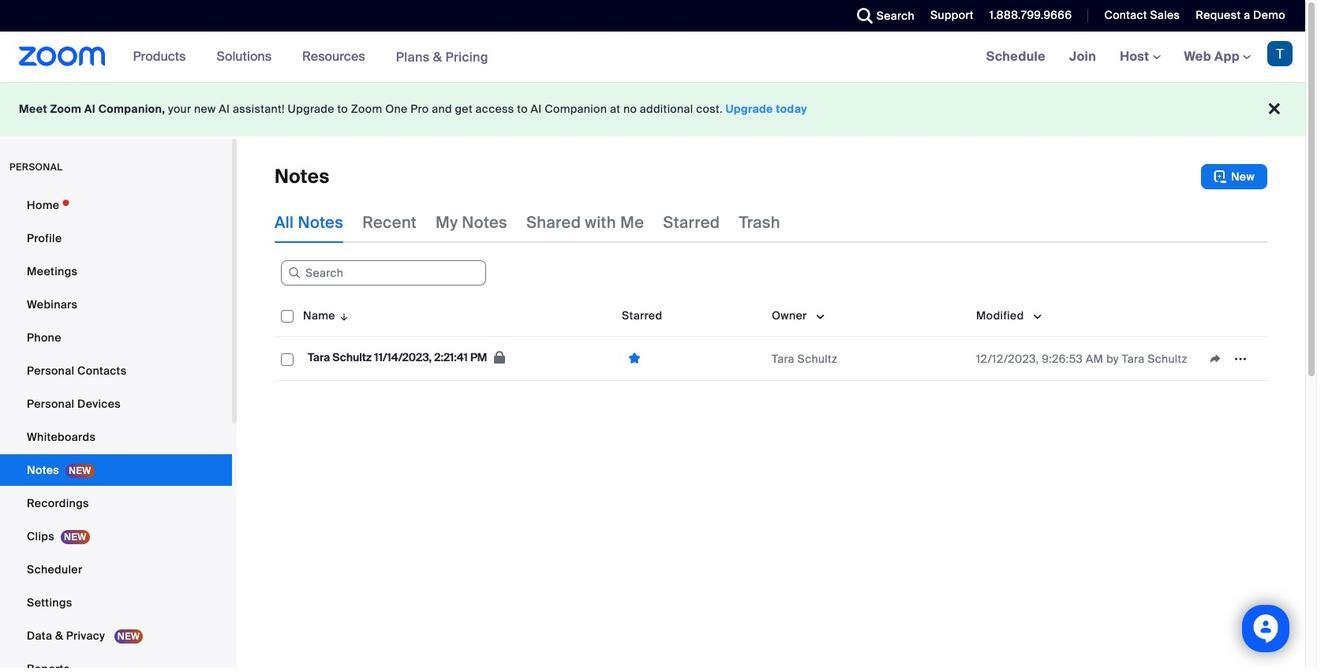 Task type: describe. For each thing, give the bounding box(es) containing it.
all
[[275, 212, 294, 233]]

personal for personal devices
[[27, 397, 74, 411]]

tara for tara schultz
[[772, 352, 795, 366]]

12/12/2023, 9:26:53 am by tara schultz
[[976, 352, 1188, 366]]

search button
[[845, 0, 919, 32]]

web
[[1184, 48, 1211, 65]]

personal devices
[[27, 397, 121, 411]]

home link
[[0, 189, 232, 221]]

profile link
[[0, 223, 232, 254]]

11/14/2023,
[[374, 351, 432, 365]]

modified
[[976, 309, 1024, 323]]

schedule link
[[974, 32, 1058, 82]]

all notes
[[275, 212, 343, 233]]

9:26:53
[[1042, 352, 1083, 366]]

your
[[168, 102, 191, 116]]

0 horizontal spatial starred
[[622, 309, 662, 323]]

tabs of all notes page tab list
[[275, 202, 780, 243]]

request
[[1196, 8, 1241, 22]]

one
[[385, 102, 408, 116]]

no
[[623, 102, 637, 116]]

notes up all notes on the left top of the page
[[275, 164, 330, 189]]

request a demo
[[1196, 8, 1286, 22]]

contacts
[[77, 364, 127, 378]]

notes link
[[0, 455, 232, 486]]

whiteboards link
[[0, 421, 232, 453]]

& for privacy
[[55, 629, 63, 643]]

contact sales
[[1104, 8, 1180, 22]]

with
[[585, 212, 616, 233]]

meet
[[19, 102, 47, 116]]

web app button
[[1184, 48, 1251, 65]]

clips link
[[0, 521, 232, 552]]

trash
[[739, 212, 780, 233]]

personal contacts
[[27, 364, 127, 378]]

recordings link
[[0, 488, 232, 519]]

home
[[27, 198, 59, 212]]

clips
[[27, 530, 54, 544]]

companion,
[[98, 102, 165, 116]]

demo
[[1253, 8, 1286, 22]]

share image
[[1203, 352, 1228, 366]]

at
[[610, 102, 620, 116]]

me
[[620, 212, 644, 233]]

new
[[194, 102, 216, 116]]

meet zoom ai companion, your new ai assistant! upgrade to zoom one pro and get access to ai companion at no additional cost. upgrade today
[[19, 102, 807, 116]]

recordings
[[27, 496, 89, 511]]

tara schultz 11/14/2023, 2:21:41 pm
[[308, 351, 490, 365]]

phone link
[[0, 322, 232, 354]]

cost.
[[696, 102, 723, 116]]

personal for personal contacts
[[27, 364, 74, 378]]

2 ai from the left
[[219, 102, 230, 116]]

& for pricing
[[433, 49, 442, 65]]

data
[[27, 629, 52, 643]]

a
[[1244, 8, 1250, 22]]

solutions button
[[217, 32, 279, 82]]

pm
[[470, 351, 487, 365]]

banner containing products
[[0, 32, 1305, 83]]

2:21:41
[[434, 351, 468, 365]]

notes right my
[[462, 212, 507, 233]]

app
[[1215, 48, 1240, 65]]

products button
[[133, 32, 193, 82]]

join link
[[1058, 32, 1108, 82]]

1 zoom from the left
[[50, 102, 81, 116]]

3 ai from the left
[[531, 102, 542, 116]]

upgrade today link
[[726, 102, 807, 116]]

join
[[1069, 48, 1096, 65]]

1 ai from the left
[[84, 102, 96, 116]]

schultz for tara schultz 11/14/2023, 2:21:41 pm
[[332, 351, 372, 365]]

assistant!
[[233, 102, 285, 116]]

and
[[432, 102, 452, 116]]

12/12/2023,
[[976, 352, 1039, 366]]

webinars
[[27, 298, 78, 312]]



Task type: locate. For each thing, give the bounding box(es) containing it.
zoom
[[50, 102, 81, 116], [351, 102, 382, 116]]

1 vertical spatial &
[[55, 629, 63, 643]]

profile
[[27, 231, 62, 245]]

webinars link
[[0, 289, 232, 320]]

tara down name
[[308, 351, 330, 365]]

banner
[[0, 32, 1305, 83]]

1 horizontal spatial tara
[[772, 352, 795, 366]]

2 zoom from the left
[[351, 102, 382, 116]]

meetings link
[[0, 256, 232, 287]]

2 horizontal spatial tara
[[1122, 352, 1145, 366]]

notes
[[275, 164, 330, 189], [298, 212, 343, 233], [462, 212, 507, 233], [27, 463, 59, 477]]

host
[[1120, 48, 1153, 65]]

additional
[[640, 102, 693, 116]]

resources button
[[302, 32, 372, 82]]

schultz for tara schultz
[[798, 352, 838, 366]]

search
[[877, 9, 915, 23]]

0 horizontal spatial tara
[[308, 351, 330, 365]]

notes right all on the top of page
[[298, 212, 343, 233]]

schultz
[[332, 351, 372, 365], [798, 352, 838, 366], [1148, 352, 1188, 366]]

personal contacts link
[[0, 355, 232, 387]]

tara right by
[[1122, 352, 1145, 366]]

get
[[455, 102, 473, 116]]

schultz down "owner"
[[798, 352, 838, 366]]

whiteboards
[[27, 430, 96, 444]]

1 horizontal spatial schultz
[[798, 352, 838, 366]]

devices
[[77, 397, 121, 411]]

products
[[133, 48, 186, 65]]

tara for tara schultz 11/14/2023, 2:21:41 pm
[[308, 351, 330, 365]]

0 horizontal spatial &
[[55, 629, 63, 643]]

host button
[[1120, 48, 1161, 65]]

new button
[[1201, 164, 1268, 189]]

tara inside button
[[308, 351, 330, 365]]

tara schultz 11/14/2023, 2:21:41 pm button
[[303, 347, 510, 370]]

companion
[[545, 102, 607, 116]]

plans
[[396, 49, 430, 65]]

request a demo link
[[1184, 0, 1305, 32], [1196, 8, 1286, 22]]

product information navigation
[[121, 32, 500, 83]]

web app
[[1184, 48, 1240, 65]]

ai right the new
[[219, 102, 230, 116]]

privacy
[[66, 629, 105, 643]]

2 personal from the top
[[27, 397, 74, 411]]

by
[[1107, 352, 1119, 366]]

support
[[931, 8, 974, 22]]

& inside personal menu menu
[[55, 629, 63, 643]]

1 horizontal spatial upgrade
[[726, 102, 773, 116]]

2 to from the left
[[517, 102, 528, 116]]

support link
[[919, 0, 978, 32], [931, 8, 974, 22]]

1 horizontal spatial &
[[433, 49, 442, 65]]

Search text field
[[281, 260, 486, 286]]

notes up 'recordings'
[[27, 463, 59, 477]]

contact
[[1104, 8, 1147, 22]]

access
[[476, 102, 514, 116]]

settings
[[27, 596, 72, 610]]

1 upgrade from the left
[[288, 102, 334, 116]]

0 vertical spatial starred
[[663, 212, 720, 233]]

sales
[[1150, 8, 1180, 22]]

starred right me
[[663, 212, 720, 233]]

0 horizontal spatial upgrade
[[288, 102, 334, 116]]

1.888.799.9666
[[990, 8, 1072, 22]]

2 horizontal spatial ai
[[531, 102, 542, 116]]

1 horizontal spatial zoom
[[351, 102, 382, 116]]

2 horizontal spatial schultz
[[1148, 352, 1188, 366]]

0 horizontal spatial to
[[337, 102, 348, 116]]

owner
[[772, 309, 807, 323]]

1 horizontal spatial starred
[[663, 212, 720, 233]]

meetings
[[27, 264, 78, 279]]

starred
[[663, 212, 720, 233], [622, 309, 662, 323]]

0 vertical spatial personal
[[27, 364, 74, 378]]

scheduler
[[27, 563, 82, 577]]

application
[[275, 295, 1279, 393], [1203, 347, 1261, 371]]

1.888.799.9666 button
[[978, 0, 1076, 32], [990, 8, 1072, 22]]

shared
[[526, 212, 581, 233]]

2 upgrade from the left
[[726, 102, 773, 116]]

solutions
[[217, 48, 272, 65]]

starred up tara schultz 11/14/2023, 2:21:41 pm starred icon
[[622, 309, 662, 323]]

tara schultz
[[772, 352, 838, 366]]

starred inside tabs of all notes page tab list
[[663, 212, 720, 233]]

schultz down arrow down icon
[[332, 351, 372, 365]]

ai left companion,
[[84, 102, 96, 116]]

& right plans
[[433, 49, 442, 65]]

shared with me
[[526, 212, 644, 233]]

personal devices link
[[0, 388, 232, 420]]

plans & pricing
[[396, 49, 488, 65]]

personal down phone
[[27, 364, 74, 378]]

schultz inside button
[[332, 351, 372, 365]]

upgrade down "product information" navigation
[[288, 102, 334, 116]]

0 horizontal spatial ai
[[84, 102, 96, 116]]

settings link
[[0, 587, 232, 619]]

0 horizontal spatial schultz
[[332, 351, 372, 365]]

1 to from the left
[[337, 102, 348, 116]]

schedule
[[986, 48, 1046, 65]]

personal
[[9, 161, 63, 174]]

1 personal from the top
[[27, 364, 74, 378]]

1 horizontal spatial ai
[[219, 102, 230, 116]]

meetings navigation
[[974, 32, 1305, 83]]

& inside "product information" navigation
[[433, 49, 442, 65]]

1 vertical spatial starred
[[622, 309, 662, 323]]

to down resources dropdown button
[[337, 102, 348, 116]]

to right access
[[517, 102, 528, 116]]

1 vertical spatial personal
[[27, 397, 74, 411]]

notes inside personal menu menu
[[27, 463, 59, 477]]

ai left companion
[[531, 102, 542, 116]]

name
[[303, 309, 335, 323]]

personal menu menu
[[0, 189, 232, 668]]

pricing
[[446, 49, 488, 65]]

my notes
[[436, 212, 507, 233]]

application containing name
[[275, 295, 1279, 393]]

zoom right the meet
[[50, 102, 81, 116]]

personal up whiteboards
[[27, 397, 74, 411]]

zoom logo image
[[19, 47, 105, 66]]

0 vertical spatial &
[[433, 49, 442, 65]]

personal
[[27, 364, 74, 378], [27, 397, 74, 411]]

tara down "owner"
[[772, 352, 795, 366]]

1 horizontal spatial to
[[517, 102, 528, 116]]

data & privacy
[[27, 629, 108, 643]]

zoom left one
[[351, 102, 382, 116]]

resources
[[302, 48, 365, 65]]

scheduler link
[[0, 554, 232, 586]]

& right data
[[55, 629, 63, 643]]

pro
[[411, 102, 429, 116]]

schultz left share image in the bottom of the page
[[1148, 352, 1188, 366]]

new
[[1231, 170, 1255, 184]]

to
[[337, 102, 348, 116], [517, 102, 528, 116]]

tara schultz 11/14/2023, 2:21:41 pm starred image
[[622, 351, 647, 366]]

recent
[[362, 212, 417, 233]]

meet zoom ai companion, footer
[[0, 82, 1305, 137]]

arrow down image
[[335, 306, 350, 325]]

today
[[776, 102, 807, 116]]

upgrade right cost.
[[726, 102, 773, 116]]

data & privacy link
[[0, 620, 232, 652]]

0 horizontal spatial zoom
[[50, 102, 81, 116]]

more options for tara schultz 11/14/2023, 2:21:41 pm image
[[1228, 352, 1253, 366]]

contact sales link
[[1093, 0, 1184, 32], [1104, 8, 1180, 22]]

phone
[[27, 331, 61, 345]]

my
[[436, 212, 458, 233]]

profile picture image
[[1268, 41, 1293, 66]]



Task type: vqa. For each thing, say whether or not it's contained in the screenshot.
2nd right icon from the bottom of the Admin Menu menu
no



